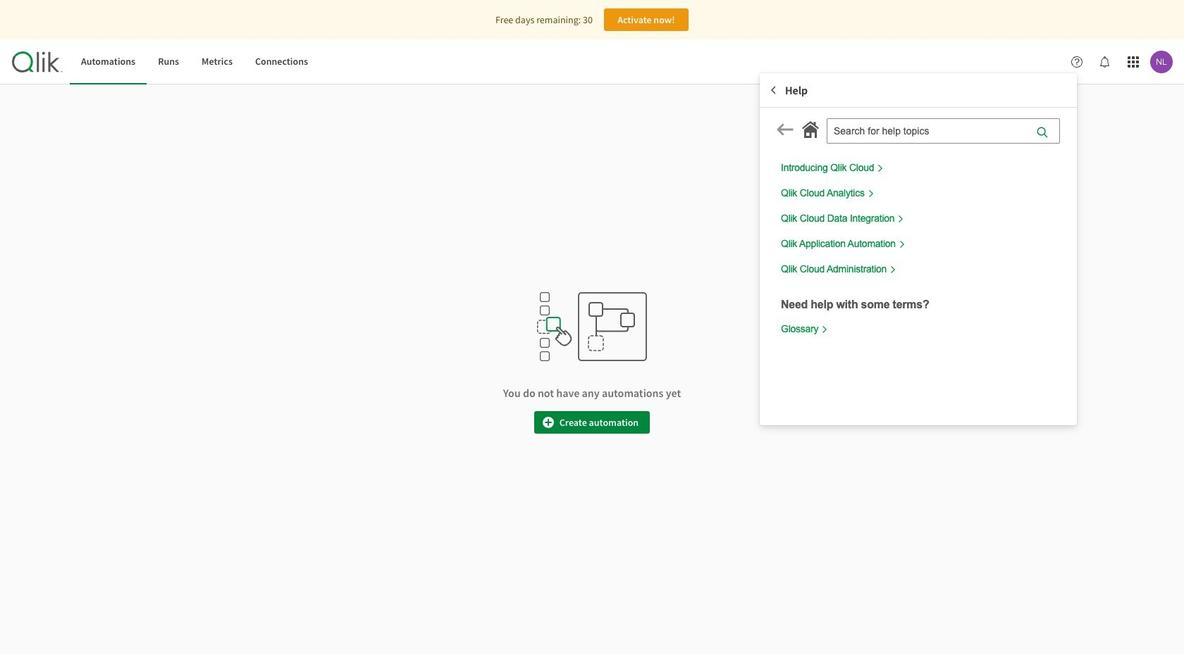 Task type: describe. For each thing, give the bounding box(es) containing it.
noah lott image
[[1150, 51, 1173, 73]]



Task type: locate. For each thing, give the bounding box(es) containing it.
tab list
[[70, 39, 319, 85]]

group
[[760, 73, 1077, 426]]



Task type: vqa. For each thing, say whether or not it's contained in the screenshot.
group
yes



